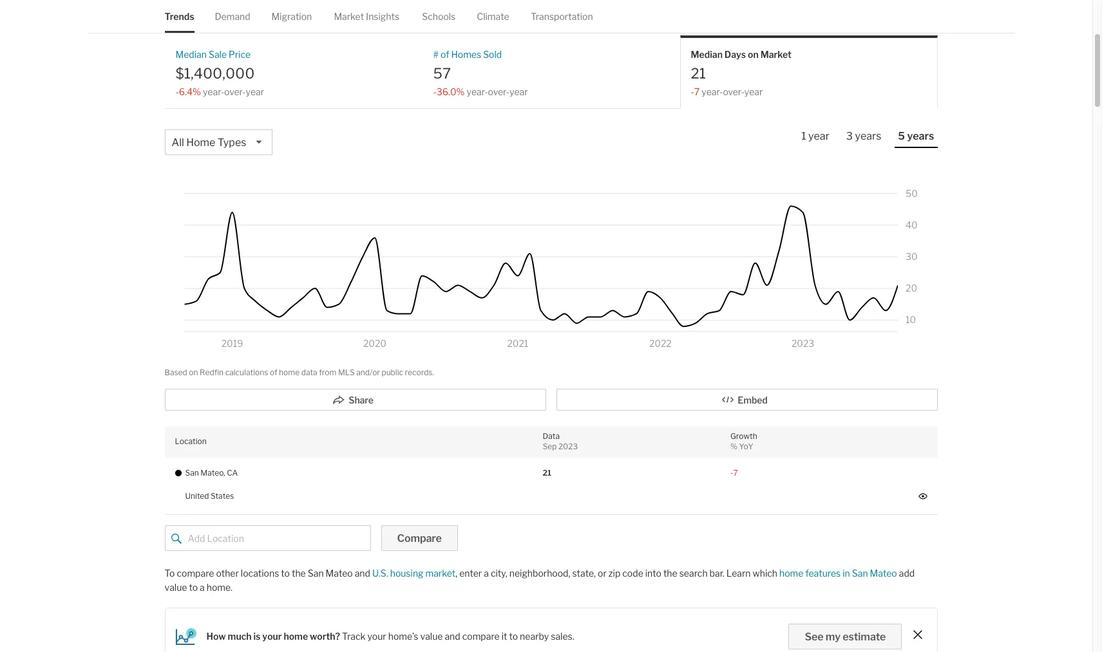 Task type: describe. For each thing, give the bounding box(es) containing it.
days
[[725, 49, 746, 60]]

demand
[[215, 11, 251, 22]]

2 horizontal spatial san
[[853, 568, 869, 579]]

- inside # of homes sold 57 -36.0% year-over-year
[[433, 86, 437, 97]]

3 years button
[[844, 130, 885, 147]]

57
[[433, 65, 451, 82]]

calculations
[[225, 368, 268, 378]]

year inside button
[[809, 130, 830, 142]]

based on redfin calculations of home data from mls and/or public records.
[[165, 368, 434, 378]]

market insights link
[[334, 0, 400, 33]]

united states
[[185, 492, 234, 501]]

over- inside median sale price $1,400,000 -6.4% year-over-year
[[224, 86, 246, 97]]

learn which home features in san mateo
[[725, 568, 898, 579]]

embed
[[738, 395, 768, 406]]

5 years
[[899, 130, 935, 142]]

over- for 21
[[723, 86, 745, 97]]

,
[[456, 568, 458, 579]]

6.4%
[[179, 86, 201, 97]]

ca
[[227, 468, 238, 478]]

insights
[[366, 11, 400, 22]]

year- inside median sale price $1,400,000 -6.4% year-over-year
[[203, 86, 224, 97]]

records.
[[405, 368, 434, 378]]

transportation link
[[531, 0, 593, 33]]

track home value image
[[176, 629, 196, 646]]

trends
[[165, 11, 194, 22]]

to
[[165, 568, 175, 579]]

years for 3 years
[[856, 130, 882, 142]]

2 your from the left
[[368, 632, 387, 643]]

how much is your home worth? track your home's value and compare it to nearby sales.
[[207, 632, 575, 643]]

worth?
[[310, 632, 340, 643]]

which
[[753, 568, 778, 579]]

u.s.
[[372, 568, 388, 579]]

growth % yoy
[[731, 432, 758, 452]]

-7
[[731, 468, 738, 478]]

to inside add value to a home.
[[189, 583, 198, 594]]

united
[[185, 492, 209, 501]]

u.s. housing market link
[[372, 568, 456, 579]]

0 horizontal spatial and
[[355, 568, 371, 579]]

3
[[847, 130, 853, 142]]

transportation
[[531, 11, 593, 22]]

year inside # of homes sold 57 -36.0% year-over-year
[[510, 86, 528, 97]]

1 horizontal spatial 7
[[734, 468, 738, 478]]

36.0%
[[437, 86, 465, 97]]

2 mateo from the left
[[870, 568, 898, 579]]

trends link
[[165, 0, 194, 33]]

learn
[[727, 568, 751, 579]]

0 vertical spatial to
[[281, 568, 290, 579]]

how
[[207, 632, 226, 643]]

market inside "median days on market 21 -7 year-over-year"
[[761, 49, 792, 60]]

search
[[680, 568, 708, 579]]

bar.
[[710, 568, 725, 579]]

median for $1,400,000
[[176, 49, 207, 60]]

homes
[[451, 49, 482, 60]]

2023
[[559, 442, 578, 452]]

1 the from the left
[[292, 568, 306, 579]]

state,
[[573, 568, 596, 579]]

on inside "median days on market 21 -7 year-over-year"
[[748, 49, 759, 60]]

all
[[172, 137, 184, 149]]

years for 5 years
[[908, 130, 935, 142]]

mls
[[338, 368, 355, 378]]

1 your from the left
[[263, 632, 282, 643]]

median sale price $1,400,000 -6.4% year-over-year
[[176, 49, 264, 97]]

3 years
[[847, 130, 882, 142]]

nearby
[[520, 632, 549, 643]]

code
[[623, 568, 644, 579]]

is
[[254, 632, 261, 643]]

sold
[[483, 49, 502, 60]]

0 horizontal spatial of
[[270, 368, 277, 378]]

growth
[[731, 432, 758, 441]]

or
[[598, 568, 607, 579]]

# of homes sold 57 -36.0% year-over-year
[[433, 49, 528, 97]]

2 the from the left
[[664, 568, 678, 579]]

from
[[319, 368, 337, 378]]

add value to a home.
[[165, 568, 915, 594]]

see my estimate
[[805, 632, 886, 644]]

other
[[216, 568, 239, 579]]

track
[[342, 632, 366, 643]]

Add Location search field
[[165, 526, 371, 552]]

add
[[900, 568, 915, 579]]

0 horizontal spatial 21
[[543, 468, 552, 478]]

in
[[843, 568, 851, 579]]

sales.
[[551, 632, 575, 643]]

mateo,
[[201, 468, 225, 478]]

neighborhood,
[[510, 568, 571, 579]]

migration link
[[272, 0, 312, 33]]

city,
[[491, 568, 508, 579]]

21 inside "median days on market 21 -7 year-over-year"
[[691, 65, 706, 82]]

data sep 2023
[[543, 432, 578, 452]]

location
[[175, 437, 207, 446]]

types
[[218, 137, 246, 149]]



Task type: vqa. For each thing, say whether or not it's contained in the screenshot.
'All Reports' link
no



Task type: locate. For each thing, give the bounding box(es) containing it.
1 mateo from the left
[[326, 568, 353, 579]]

1 vertical spatial and
[[445, 632, 461, 643]]

0 horizontal spatial over-
[[224, 86, 246, 97]]

home.
[[207, 583, 233, 594]]

climate
[[477, 11, 510, 22]]

zip
[[609, 568, 621, 579]]

value
[[165, 583, 187, 594], [421, 632, 443, 643]]

market
[[426, 568, 456, 579]]

mateo left u.s.
[[326, 568, 353, 579]]

years right "3"
[[856, 130, 882, 142]]

market
[[334, 11, 364, 22], [761, 49, 792, 60]]

sep
[[543, 442, 557, 452]]

my
[[826, 632, 841, 644]]

year inside median sale price $1,400,000 -6.4% year-over-year
[[246, 86, 264, 97]]

demand link
[[215, 0, 251, 33]]

years inside 5 years button
[[908, 130, 935, 142]]

see
[[805, 632, 824, 644]]

7 inside "median days on market 21 -7 year-over-year"
[[695, 86, 700, 97]]

a inside add value to a home.
[[200, 583, 205, 594]]

years
[[856, 130, 882, 142], [908, 130, 935, 142]]

share
[[349, 395, 374, 406]]

embed button
[[557, 389, 938, 411]]

and left u.s.
[[355, 568, 371, 579]]

0 vertical spatial of
[[441, 49, 450, 60]]

0 horizontal spatial market
[[334, 11, 364, 22]]

the right locations
[[292, 568, 306, 579]]

year- inside "median days on market 21 -7 year-over-year"
[[702, 86, 723, 97]]

over- inside "median days on market 21 -7 year-over-year"
[[723, 86, 745, 97]]

2 over- from the left
[[488, 86, 510, 97]]

market insights
[[334, 11, 400, 22]]

over- down days
[[723, 86, 745, 97]]

2 year- from the left
[[467, 86, 488, 97]]

schools
[[422, 11, 456, 22]]

to right it
[[509, 632, 518, 643]]

home's
[[388, 632, 419, 643]]

median days on market 21 -7 year-over-year
[[691, 49, 792, 97]]

states
[[211, 492, 234, 501]]

home left worth?
[[284, 632, 308, 643]]

0 vertical spatial a
[[484, 568, 489, 579]]

over- inside # of homes sold 57 -36.0% year-over-year
[[488, 86, 510, 97]]

0 vertical spatial compare
[[177, 568, 214, 579]]

to compare other locations to the san mateo and u.s. housing market , enter a city, neighborhood, state, or zip code into the search bar.
[[165, 568, 725, 579]]

home left data
[[279, 368, 300, 378]]

on right based
[[189, 368, 198, 378]]

all home types
[[172, 137, 246, 149]]

schools link
[[422, 0, 456, 33]]

-
[[176, 86, 179, 97], [433, 86, 437, 97], [691, 86, 695, 97], [731, 468, 734, 478]]

compare right to
[[177, 568, 214, 579]]

1 vertical spatial value
[[421, 632, 443, 643]]

- inside median sale price $1,400,000 -6.4% year-over-year
[[176, 86, 179, 97]]

21
[[691, 65, 706, 82], [543, 468, 552, 478]]

0 horizontal spatial the
[[292, 568, 306, 579]]

home
[[186, 137, 215, 149]]

market left the insights
[[334, 11, 364, 22]]

to left home.
[[189, 583, 198, 594]]

redfin
[[200, 368, 224, 378]]

housing
[[390, 568, 424, 579]]

compare
[[397, 533, 442, 545]]

year- for 57
[[467, 86, 488, 97]]

0 horizontal spatial mateo
[[326, 568, 353, 579]]

2 years from the left
[[908, 130, 935, 142]]

0 horizontal spatial your
[[263, 632, 282, 643]]

data
[[301, 368, 318, 378]]

sale
[[209, 49, 227, 60]]

1 horizontal spatial san
[[308, 568, 324, 579]]

1 year- from the left
[[203, 86, 224, 97]]

1 year button
[[799, 130, 833, 147]]

3 over- from the left
[[723, 86, 745, 97]]

to right locations
[[281, 568, 290, 579]]

0 vertical spatial 7
[[695, 86, 700, 97]]

1 vertical spatial 21
[[543, 468, 552, 478]]

year
[[246, 86, 264, 97], [510, 86, 528, 97], [745, 86, 763, 97], [809, 130, 830, 142]]

0 vertical spatial market
[[334, 11, 364, 22]]

1 vertical spatial market
[[761, 49, 792, 60]]

migration
[[272, 11, 312, 22]]

1 vertical spatial a
[[200, 583, 205, 594]]

0 horizontal spatial san
[[185, 468, 199, 478]]

median left sale
[[176, 49, 207, 60]]

- inside "median days on market 21 -7 year-over-year"
[[691, 86, 695, 97]]

features
[[806, 568, 841, 579]]

1 vertical spatial to
[[189, 583, 198, 594]]

over- for 57
[[488, 86, 510, 97]]

0 horizontal spatial 7
[[695, 86, 700, 97]]

1 horizontal spatial the
[[664, 568, 678, 579]]

1 years from the left
[[856, 130, 882, 142]]

public
[[382, 368, 403, 378]]

san right in
[[853, 568, 869, 579]]

1 horizontal spatial years
[[908, 130, 935, 142]]

0 horizontal spatial a
[[200, 583, 205, 594]]

data
[[543, 432, 560, 441]]

san left mateo, at the left bottom of page
[[185, 468, 199, 478]]

0 vertical spatial home
[[279, 368, 300, 378]]

price
[[229, 49, 251, 60]]

median inside "median days on market 21 -7 year-over-year"
[[691, 49, 723, 60]]

0 horizontal spatial to
[[189, 583, 198, 594]]

year- for 21
[[702, 86, 723, 97]]

1 horizontal spatial mateo
[[870, 568, 898, 579]]

compare left it
[[463, 632, 500, 643]]

compare
[[177, 568, 214, 579], [463, 632, 500, 643]]

market right days
[[761, 49, 792, 60]]

1 over- from the left
[[224, 86, 246, 97]]

1 horizontal spatial value
[[421, 632, 443, 643]]

median for 21
[[691, 49, 723, 60]]

1 horizontal spatial a
[[484, 568, 489, 579]]

on
[[748, 49, 759, 60], [189, 368, 198, 378]]

wrapper image
[[171, 534, 181, 545]]

1 median from the left
[[176, 49, 207, 60]]

7
[[695, 86, 700, 97], [734, 468, 738, 478]]

enter
[[460, 568, 482, 579]]

median inside median sale price $1,400,000 -6.4% year-over-year
[[176, 49, 207, 60]]

market inside market insights link
[[334, 11, 364, 22]]

2 median from the left
[[691, 49, 723, 60]]

0 horizontal spatial on
[[189, 368, 198, 378]]

mateo
[[326, 568, 353, 579], [870, 568, 898, 579]]

0 horizontal spatial value
[[165, 583, 187, 594]]

home right 'which'
[[780, 568, 804, 579]]

your right track
[[368, 632, 387, 643]]

2 horizontal spatial year-
[[702, 86, 723, 97]]

1 year
[[802, 130, 830, 142]]

the
[[292, 568, 306, 579], [664, 568, 678, 579]]

of inside # of homes sold 57 -36.0% year-over-year
[[441, 49, 450, 60]]

into
[[646, 568, 662, 579]]

over- down $1,400,000
[[224, 86, 246, 97]]

san
[[185, 468, 199, 478], [308, 568, 324, 579], [853, 568, 869, 579]]

san mateo, ca
[[185, 468, 238, 478]]

value right the home's on the bottom of page
[[421, 632, 443, 643]]

1 horizontal spatial your
[[368, 632, 387, 643]]

5 years button
[[895, 130, 938, 148]]

based
[[165, 368, 187, 378]]

year- inside # of homes sold 57 -36.0% year-over-year
[[467, 86, 488, 97]]

0 vertical spatial value
[[165, 583, 187, 594]]

value down to
[[165, 583, 187, 594]]

a left home.
[[200, 583, 205, 594]]

much
[[228, 632, 252, 643]]

of right #
[[441, 49, 450, 60]]

0 vertical spatial 21
[[691, 65, 706, 82]]

years inside the 3 years button
[[856, 130, 882, 142]]

1 vertical spatial 7
[[734, 468, 738, 478]]

1 horizontal spatial of
[[441, 49, 450, 60]]

2 vertical spatial home
[[284, 632, 308, 643]]

1
[[802, 130, 807, 142]]

$1,400,000
[[176, 65, 255, 82]]

1 vertical spatial on
[[189, 368, 198, 378]]

1 horizontal spatial on
[[748, 49, 759, 60]]

1 horizontal spatial year-
[[467, 86, 488, 97]]

a left city,
[[484, 568, 489, 579]]

over-
[[224, 86, 246, 97], [488, 86, 510, 97], [723, 86, 745, 97]]

mateo left add in the right bottom of the page
[[870, 568, 898, 579]]

the right into
[[664, 568, 678, 579]]

value inside add value to a home.
[[165, 583, 187, 594]]

%
[[731, 442, 738, 452]]

of right calculations
[[270, 368, 277, 378]]

compare button
[[381, 526, 458, 552]]

share button
[[165, 389, 546, 411]]

over- down sold
[[488, 86, 510, 97]]

0 vertical spatial and
[[355, 568, 371, 579]]

and right the home's on the bottom of page
[[445, 632, 461, 643]]

2 horizontal spatial over-
[[723, 86, 745, 97]]

your right is
[[263, 632, 282, 643]]

1 horizontal spatial median
[[691, 49, 723, 60]]

year inside "median days on market 21 -7 year-over-year"
[[745, 86, 763, 97]]

#
[[433, 49, 439, 60]]

climate link
[[477, 0, 510, 33]]

your
[[263, 632, 282, 643], [368, 632, 387, 643]]

of
[[441, 49, 450, 60], [270, 368, 277, 378]]

1 horizontal spatial over-
[[488, 86, 510, 97]]

2 horizontal spatial to
[[509, 632, 518, 643]]

0 vertical spatial on
[[748, 49, 759, 60]]

0 horizontal spatial median
[[176, 49, 207, 60]]

years right 5
[[908, 130, 935, 142]]

1 vertical spatial compare
[[463, 632, 500, 643]]

home
[[279, 368, 300, 378], [780, 568, 804, 579], [284, 632, 308, 643]]

1 horizontal spatial market
[[761, 49, 792, 60]]

1 vertical spatial home
[[780, 568, 804, 579]]

1 horizontal spatial and
[[445, 632, 461, 643]]

0 horizontal spatial compare
[[177, 568, 214, 579]]

1 vertical spatial of
[[270, 368, 277, 378]]

3 year- from the left
[[702, 86, 723, 97]]

1 horizontal spatial compare
[[463, 632, 500, 643]]

5
[[899, 130, 906, 142]]

and
[[355, 568, 371, 579], [445, 632, 461, 643]]

0 horizontal spatial years
[[856, 130, 882, 142]]

2 vertical spatial to
[[509, 632, 518, 643]]

1 horizontal spatial 21
[[691, 65, 706, 82]]

median left days
[[691, 49, 723, 60]]

0 horizontal spatial year-
[[203, 86, 224, 97]]

on right days
[[748, 49, 759, 60]]

1 horizontal spatial to
[[281, 568, 290, 579]]

san right locations
[[308, 568, 324, 579]]



